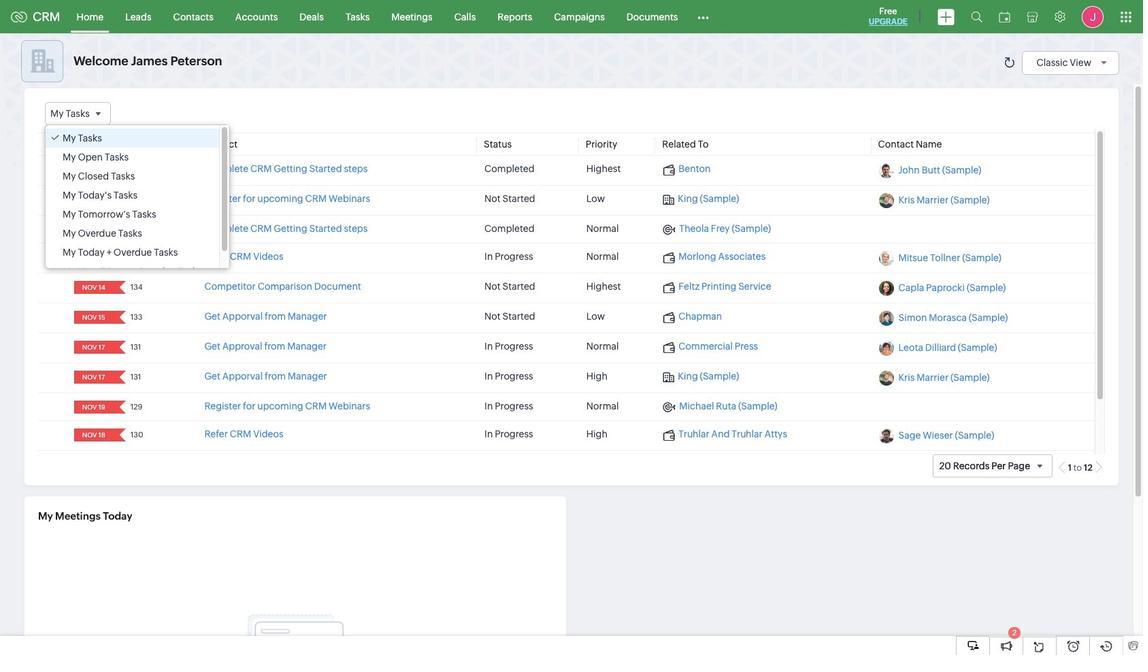 Task type: locate. For each thing, give the bounding box(es) containing it.
profile image
[[1083, 6, 1104, 28]]

search image
[[972, 11, 983, 22]]

None field
[[45, 102, 111, 125], [78, 164, 110, 176], [78, 194, 110, 206], [78, 223, 110, 236], [78, 251, 110, 264], [78, 281, 110, 294], [78, 311, 110, 324], [78, 341, 110, 354], [78, 371, 110, 384], [78, 401, 110, 414], [78, 429, 110, 442], [45, 102, 111, 125], [78, 164, 110, 176], [78, 194, 110, 206], [78, 223, 110, 236], [78, 251, 110, 264], [78, 281, 110, 294], [78, 311, 110, 324], [78, 341, 110, 354], [78, 371, 110, 384], [78, 401, 110, 414], [78, 429, 110, 442]]

create menu image
[[938, 9, 955, 25]]

calendar image
[[1000, 11, 1011, 22]]

search element
[[964, 0, 991, 33]]

tree
[[46, 125, 229, 281]]



Task type: vqa. For each thing, say whether or not it's contained in the screenshot.
5's Hours
no



Task type: describe. For each thing, give the bounding box(es) containing it.
Other Modules field
[[689, 6, 719, 28]]

logo image
[[11, 11, 27, 22]]

profile element
[[1074, 0, 1113, 33]]

create menu element
[[930, 0, 964, 33]]



